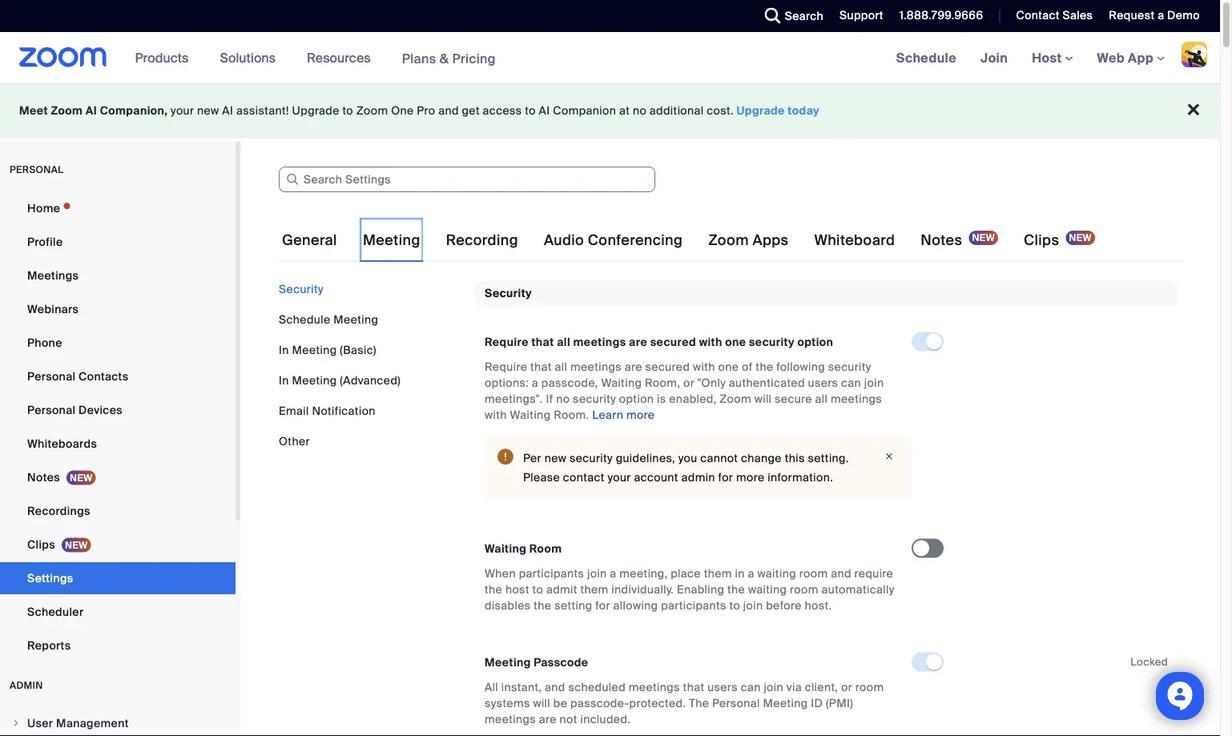 Task type: describe. For each thing, give the bounding box(es) containing it.
personal for personal devices
[[27, 403, 76, 417]]

security right following
[[828, 360, 871, 374]]

contact
[[563, 470, 605, 485]]

join link
[[969, 32, 1020, 83]]

0 vertical spatial waiting
[[601, 376, 642, 390]]

meeting passcode
[[485, 655, 588, 670]]

Search Settings text field
[[279, 167, 655, 192]]

one for of
[[718, 360, 739, 374]]

1 vertical spatial waiting
[[748, 582, 787, 597]]

passcode
[[534, 655, 588, 670]]

require that all meetings are secured with one of the following security options: a passcode, waiting room, or "only authenticated users can join meetings". if no security option is enabled, zoom will secure all meetings with waiting room.
[[485, 360, 884, 423]]

admin
[[681, 470, 715, 485]]

other
[[279, 434, 310, 449]]

enabling
[[677, 582, 724, 597]]

cannot
[[700, 451, 738, 466]]

tabs of my account settings page tab list
[[279, 218, 1098, 263]]

personal contacts
[[27, 369, 129, 384]]

pricing
[[452, 50, 496, 67]]

in for in meeting (advanced)
[[279, 373, 289, 388]]

all for require that all meetings are secured with one security option
[[557, 335, 570, 350]]

all for require that all meetings are secured with one of the following security options: a passcode, waiting room, or "only authenticated users can join meetings". if no security option is enabled, zoom will secure all meetings with waiting room.
[[555, 360, 567, 374]]

user management
[[27, 716, 129, 731]]

recordings link
[[0, 495, 236, 527]]

sales
[[1063, 8, 1093, 23]]

room
[[529, 541, 562, 556]]

client,
[[805, 680, 838, 695]]

schedule meeting
[[279, 312, 378, 327]]

profile picture image
[[1182, 42, 1207, 67]]

"only
[[698, 376, 726, 390]]

0 horizontal spatial security
[[279, 282, 324, 296]]

change
[[741, 451, 782, 466]]

to right access
[[525, 103, 536, 118]]

with for security
[[699, 335, 722, 350]]

web app button
[[1097, 49, 1165, 66]]

companion,
[[100, 103, 168, 118]]

are for of
[[625, 360, 642, 374]]

secure
[[775, 392, 812, 406]]

whiteboard
[[814, 231, 895, 250]]

users inside require that all meetings are secured with one of the following security options: a passcode, waiting room, or "only authenticated users can join meetings". if no security option is enabled, zoom will secure all meetings with waiting room.
[[808, 376, 838, 390]]

per new security guidelines, you cannot change this setting. please contact your account admin for more information.
[[523, 451, 849, 485]]

require that all meetings are secured with one security option
[[485, 335, 833, 350]]

to down in
[[729, 598, 740, 613]]

audio
[[544, 231, 584, 250]]

place
[[671, 566, 701, 581]]

web app
[[1097, 49, 1154, 66]]

zoom inside tabs of my account settings page tab list
[[708, 231, 749, 250]]

join up setting
[[587, 566, 607, 581]]

notes inside personal menu menu
[[27, 470, 60, 485]]

notes inside tabs of my account settings page tab list
[[921, 231, 962, 250]]

new inside "per new security guidelines, you cannot change this setting. please contact your account admin for more information."
[[544, 451, 567, 466]]

please
[[523, 470, 560, 485]]

your inside meet zoom ai companion, footer
[[171, 103, 194, 118]]

automatically
[[822, 582, 895, 597]]

meet
[[19, 103, 48, 118]]

schedule link
[[884, 32, 969, 83]]

room,
[[645, 376, 680, 390]]

no inside require that all meetings are secured with one of the following security options: a passcode, waiting room, or "only authenticated users can join meetings". if no security option is enabled, zoom will secure all meetings with waiting room.
[[556, 392, 570, 406]]

require
[[854, 566, 893, 581]]

room inside all instant, and scheduled meetings that users can join via client, or room systems will be passcode-protected. the personal meeting id (pmi) meetings are not included.
[[855, 680, 884, 695]]

schedule meeting link
[[279, 312, 378, 327]]

meeting,
[[620, 566, 668, 581]]

whiteboards
[[27, 436, 97, 451]]

clips inside tabs of my account settings page tab list
[[1024, 231, 1059, 250]]

email notification
[[279, 403, 376, 418]]

or inside all instant, and scheduled meetings that users can join via client, or room systems will be passcode-protected. the personal meeting id (pmi) meetings are not included.
[[841, 680, 852, 695]]

0 horizontal spatial more
[[626, 408, 655, 423]]

2 vertical spatial all
[[815, 392, 828, 406]]

guidelines,
[[616, 451, 675, 466]]

recording
[[446, 231, 518, 250]]

in meeting (advanced) link
[[279, 373, 401, 388]]

2 ai from the left
[[222, 103, 233, 118]]

1 vertical spatial them
[[580, 582, 609, 597]]

zoom inside require that all meetings are secured with one of the following security options: a passcode, waiting room, or "only authenticated users can join meetings". if no security option is enabled, zoom will secure all meetings with waiting room.
[[720, 392, 751, 406]]

the down when
[[485, 582, 502, 597]]

audio conferencing
[[544, 231, 683, 250]]

a inside require that all meetings are secured with one of the following security options: a passcode, waiting room, or "only authenticated users can join meetings". if no security option is enabled, zoom will secure all meetings with waiting room.
[[532, 376, 538, 390]]

meeting inside all instant, and scheduled meetings that users can join via client, or room systems will be passcode-protected. the personal meeting id (pmi) meetings are not included.
[[763, 696, 808, 711]]

management
[[56, 716, 129, 731]]

allowing
[[613, 598, 658, 613]]

notification
[[312, 403, 376, 418]]

and inside meet zoom ai companion, footer
[[438, 103, 459, 118]]

3 ai from the left
[[539, 103, 550, 118]]

that for require that all meetings are secured with one security option
[[531, 335, 554, 350]]

schedule for schedule meeting
[[279, 312, 330, 327]]

are inside all instant, and scheduled meetings that users can join via client, or room systems will be passcode-protected. the personal meeting id (pmi) meetings are not included.
[[539, 712, 557, 727]]

companion
[[553, 103, 616, 118]]

require for require that all meetings are secured with one of the following security options: a passcode, waiting room, or "only authenticated users can join meetings". if no security option is enabled, zoom will secure all meetings with waiting room.
[[485, 360, 527, 374]]

other link
[[279, 434, 310, 449]]

&
[[440, 50, 449, 67]]

devices
[[79, 403, 123, 417]]

schedule for schedule
[[896, 49, 957, 66]]

scheduler
[[27, 604, 84, 619]]

security up "of"
[[749, 335, 795, 350]]

1 horizontal spatial security
[[485, 286, 532, 301]]

via
[[787, 680, 802, 695]]

reports
[[27, 638, 71, 653]]

are for security
[[629, 335, 647, 350]]

per new security guidelines, you cannot change this setting. please contact your account admin for more information. alert
[[485, 436, 912, 500]]

a right in
[[748, 566, 754, 581]]

menu bar containing security
[[279, 281, 463, 449]]

to down resources dropdown button
[[342, 103, 353, 118]]

today
[[788, 103, 820, 118]]

zoom right meet
[[51, 103, 83, 118]]

security element
[[475, 281, 1178, 736]]

cost.
[[707, 103, 734, 118]]

apps
[[753, 231, 789, 250]]

in meeting (basic)
[[279, 342, 376, 357]]

options:
[[485, 376, 529, 390]]

contacts
[[79, 369, 129, 384]]

for inside "per new security guidelines, you cannot change this setting. please contact your account admin for more information."
[[718, 470, 733, 485]]

all instant, and scheduled meetings that users can join via client, or room systems will be passcode-protected. the personal meeting id (pmi) meetings are not included.
[[485, 680, 884, 727]]

host.
[[805, 598, 832, 613]]

demo
[[1167, 8, 1200, 23]]

0 vertical spatial them
[[704, 566, 732, 581]]

email notification link
[[279, 403, 376, 418]]

email
[[279, 403, 309, 418]]

not
[[560, 712, 577, 727]]

(pmi)
[[826, 696, 853, 711]]

setting.
[[808, 451, 849, 466]]

warning image
[[498, 449, 514, 465]]

security up learn
[[573, 392, 616, 406]]

resources
[[307, 49, 371, 66]]

1 horizontal spatial option
[[798, 335, 833, 350]]

security link
[[279, 282, 324, 296]]

notes link
[[0, 461, 236, 493]]

contact sales
[[1016, 8, 1093, 23]]

0 vertical spatial waiting
[[757, 566, 796, 581]]



Task type: locate. For each thing, give the bounding box(es) containing it.
additional
[[650, 103, 704, 118]]

personal menu menu
[[0, 192, 236, 663]]

1 vertical spatial and
[[831, 566, 851, 581]]

if
[[546, 392, 553, 406]]

1 vertical spatial notes
[[27, 470, 60, 485]]

security down "recording"
[[485, 286, 532, 301]]

2 require from the top
[[485, 360, 527, 374]]

2 in from the top
[[279, 373, 289, 388]]

2 vertical spatial personal
[[712, 696, 760, 711]]

you
[[678, 451, 697, 466]]

reports link
[[0, 630, 236, 662]]

schedule down 1.888.799.9666
[[896, 49, 957, 66]]

meetings link
[[0, 260, 236, 292]]

0 horizontal spatial schedule
[[279, 312, 330, 327]]

1 horizontal spatial upgrade
[[737, 103, 785, 118]]

can up the setting.
[[841, 376, 861, 390]]

0 vertical spatial with
[[699, 335, 722, 350]]

new inside meet zoom ai companion, footer
[[197, 103, 219, 118]]

2 horizontal spatial and
[[831, 566, 851, 581]]

can left 'via'
[[741, 680, 761, 695]]

join up the close image on the bottom of the page
[[864, 376, 884, 390]]

2 vertical spatial are
[[539, 712, 557, 727]]

schedule down security link
[[279, 312, 330, 327]]

meeting inside tabs of my account settings page tab list
[[363, 231, 420, 250]]

the
[[756, 360, 774, 374], [485, 582, 502, 597], [727, 582, 745, 597], [534, 598, 552, 613]]

that inside require that all meetings are secured with one of the following security options: a passcode, waiting room, or "only authenticated users can join meetings". if no security option is enabled, zoom will secure all meetings with waiting room.
[[530, 360, 552, 374]]

1 vertical spatial your
[[608, 470, 631, 485]]

1 vertical spatial more
[[736, 470, 765, 485]]

profile link
[[0, 226, 236, 258]]

users up the
[[708, 680, 738, 695]]

a left demo
[[1158, 8, 1164, 23]]

(basic)
[[340, 342, 376, 357]]

1 vertical spatial all
[[555, 360, 567, 374]]

upgrade today link
[[737, 103, 820, 118]]

1 horizontal spatial your
[[608, 470, 631, 485]]

join inside require that all meetings are secured with one of the following security options: a passcode, waiting room, or "only authenticated users can join meetings". if no security option is enabled, zoom will secure all meetings with waiting room.
[[864, 376, 884, 390]]

more right learn
[[626, 408, 655, 423]]

users inside all instant, and scheduled meetings that users can join via client, or room systems will be passcode-protected. the personal meeting id (pmi) meetings are not included.
[[708, 680, 738, 695]]

users down following
[[808, 376, 838, 390]]

product information navigation
[[123, 32, 508, 85]]

in
[[735, 566, 745, 581]]

0 horizontal spatial or
[[683, 376, 695, 390]]

home
[[27, 201, 60, 216]]

more inside "per new security guidelines, you cannot change this setting. please contact your account admin for more information."
[[736, 470, 765, 485]]

0 horizontal spatial your
[[171, 103, 194, 118]]

0 vertical spatial for
[[718, 470, 733, 485]]

one
[[391, 103, 414, 118]]

secured for of
[[645, 360, 690, 374]]

zoom left apps
[[708, 231, 749, 250]]

1 vertical spatial for
[[595, 598, 610, 613]]

will inside require that all meetings are secured with one of the following security options: a passcode, waiting room, or "only authenticated users can join meetings". if no security option is enabled, zoom will secure all meetings with waiting room.
[[754, 392, 772, 406]]

0 vertical spatial in
[[279, 342, 289, 357]]

banner containing products
[[0, 32, 1220, 85]]

products button
[[135, 32, 196, 83]]

security up schedule meeting
[[279, 282, 324, 296]]

admin
[[10, 679, 43, 692]]

pro
[[417, 103, 435, 118]]

and inside all instant, and scheduled meetings that users can join via client, or room systems will be passcode-protected. the personal meeting id (pmi) meetings are not included.
[[545, 680, 565, 695]]

join left before
[[743, 598, 763, 613]]

0 vertical spatial will
[[754, 392, 772, 406]]

waiting up learn more 'link'
[[601, 376, 642, 390]]

1 horizontal spatial no
[[633, 103, 647, 118]]

phone link
[[0, 327, 236, 359]]

2 vertical spatial room
[[855, 680, 884, 695]]

your down guidelines, on the bottom of page
[[608, 470, 631, 485]]

search button
[[753, 0, 828, 32]]

for right setting
[[595, 598, 610, 613]]

upgrade down product information navigation
[[292, 103, 339, 118]]

2 vertical spatial that
[[683, 680, 705, 695]]

settings
[[27, 571, 73, 586]]

this
[[785, 451, 805, 466]]

secured
[[650, 335, 696, 350], [645, 360, 690, 374]]

0 horizontal spatial participants
[[519, 566, 584, 581]]

following
[[777, 360, 825, 374]]

plans & pricing link
[[402, 50, 496, 67], [402, 50, 496, 67]]

1 vertical spatial with
[[693, 360, 715, 374]]

2 vertical spatial waiting
[[485, 541, 527, 556]]

0 vertical spatial all
[[557, 335, 570, 350]]

1 vertical spatial new
[[544, 451, 567, 466]]

that for require that all meetings are secured with one of the following security options: a passcode, waiting room, or "only authenticated users can join meetings". if no security option is enabled, zoom will secure all meetings with waiting room.
[[530, 360, 552, 374]]

are down be
[[539, 712, 557, 727]]

ai left companion
[[539, 103, 550, 118]]

schedule
[[896, 49, 957, 66], [279, 312, 330, 327]]

0 vertical spatial no
[[633, 103, 647, 118]]

0 vertical spatial or
[[683, 376, 695, 390]]

personal
[[10, 163, 64, 176]]

0 vertical spatial that
[[531, 335, 554, 350]]

host
[[505, 582, 529, 597]]

no inside meet zoom ai companion, footer
[[633, 103, 647, 118]]

account
[[634, 470, 678, 485]]

1 vertical spatial personal
[[27, 403, 76, 417]]

0 vertical spatial new
[[197, 103, 219, 118]]

1 vertical spatial in
[[279, 373, 289, 388]]

clips inside clips link
[[27, 537, 55, 552]]

assistant!
[[236, 103, 289, 118]]

all
[[557, 335, 570, 350], [555, 360, 567, 374], [815, 392, 828, 406]]

contact sales link
[[1004, 0, 1097, 32], [1016, 8, 1093, 23]]

0 horizontal spatial them
[[580, 582, 609, 597]]

close image
[[880, 449, 899, 463]]

0 vertical spatial notes
[[921, 231, 962, 250]]

1.888.799.9666 button up schedule link
[[900, 8, 983, 23]]

0 horizontal spatial upgrade
[[292, 103, 339, 118]]

1 horizontal spatial schedule
[[896, 49, 957, 66]]

require for require that all meetings are secured with one security option
[[485, 335, 529, 350]]

locked
[[1131, 655, 1168, 669]]

option up learn more 'link'
[[619, 392, 654, 406]]

a left "meeting,"
[[610, 566, 617, 581]]

one left "of"
[[718, 360, 739, 374]]

schedule inside schedule link
[[896, 49, 957, 66]]

0 vertical spatial your
[[171, 103, 194, 118]]

that inside all instant, and scheduled meetings that users can join via client, or room systems will be passcode-protected. the personal meeting id (pmi) meetings are not included.
[[683, 680, 705, 695]]

2 vertical spatial with
[[485, 408, 507, 423]]

waiting down meetings".
[[510, 408, 551, 423]]

clips link
[[0, 529, 236, 561]]

0 vertical spatial clips
[[1024, 231, 1059, 250]]

zoom
[[51, 103, 83, 118], [356, 103, 388, 118], [708, 231, 749, 250], [720, 392, 751, 406]]

1 vertical spatial will
[[533, 696, 550, 711]]

0 vertical spatial personal
[[27, 369, 76, 384]]

the down admit
[[534, 598, 552, 613]]

when
[[485, 566, 516, 581]]

profile
[[27, 234, 63, 249]]

in up email
[[279, 373, 289, 388]]

1 ai from the left
[[86, 103, 97, 118]]

0 vertical spatial secured
[[650, 335, 696, 350]]

0 horizontal spatial option
[[619, 392, 654, 406]]

will down authenticated
[[754, 392, 772, 406]]

the up authenticated
[[756, 360, 774, 374]]

your inside "per new security guidelines, you cannot change this setting. please contact your account admin for more information."
[[608, 470, 631, 485]]

security inside "per new security guidelines, you cannot change this setting. please contact your account admin for more information."
[[570, 451, 613, 466]]

1 horizontal spatial notes
[[921, 231, 962, 250]]

1 vertical spatial one
[[718, 360, 739, 374]]

1 vertical spatial schedule
[[279, 312, 330, 327]]

them left in
[[704, 566, 732, 581]]

can inside all instant, and scheduled meetings that users can join via client, or room systems will be passcode-protected. the personal meeting id (pmi) meetings are not included.
[[741, 680, 761, 695]]

or up enabled,
[[683, 376, 695, 390]]

app
[[1128, 49, 1154, 66]]

waiting room
[[485, 541, 562, 556]]

admit
[[546, 582, 577, 597]]

personal up whiteboards
[[27, 403, 76, 417]]

new right per
[[544, 451, 567, 466]]

conferencing
[[588, 231, 683, 250]]

1 horizontal spatial and
[[545, 680, 565, 695]]

0 horizontal spatial for
[[595, 598, 610, 613]]

1 vertical spatial secured
[[645, 360, 690, 374]]

to right host
[[532, 582, 543, 597]]

meetings
[[27, 268, 79, 283]]

search
[[785, 8, 824, 23]]

or
[[683, 376, 695, 390], [841, 680, 852, 695]]

1 vertical spatial require
[[485, 360, 527, 374]]

1 vertical spatial or
[[841, 680, 852, 695]]

0 vertical spatial participants
[[519, 566, 584, 581]]

1 horizontal spatial ai
[[222, 103, 233, 118]]

contact
[[1016, 8, 1060, 23]]

1.888.799.9666 button up join
[[887, 0, 987, 32]]

can inside require that all meetings are secured with one of the following security options: a passcode, waiting room, or "only authenticated users can join meetings". if no security option is enabled, zoom will secure all meetings with waiting room.
[[841, 376, 861, 390]]

no right if
[[556, 392, 570, 406]]

0 vertical spatial room
[[799, 566, 828, 581]]

0 vertical spatial schedule
[[896, 49, 957, 66]]

in for in meeting (basic)
[[279, 342, 289, 357]]

1 horizontal spatial users
[[808, 376, 838, 390]]

waiting
[[601, 376, 642, 390], [510, 408, 551, 423], [485, 541, 527, 556]]

1 horizontal spatial them
[[704, 566, 732, 581]]

new left assistant!
[[197, 103, 219, 118]]

right image
[[11, 719, 21, 728]]

personal contacts link
[[0, 361, 236, 393]]

participants
[[519, 566, 584, 581], [661, 598, 726, 613]]

security up contact
[[570, 451, 613, 466]]

1 vertical spatial waiting
[[510, 408, 551, 423]]

1 horizontal spatial clips
[[1024, 231, 1059, 250]]

0 vertical spatial option
[[798, 335, 833, 350]]

or inside require that all meetings are secured with one of the following security options: a passcode, waiting room, or "only authenticated users can join meetings". if no security option is enabled, zoom will secure all meetings with waiting room.
[[683, 376, 695, 390]]

for down cannot
[[718, 470, 733, 485]]

request
[[1109, 8, 1155, 23]]

zoom left the one
[[356, 103, 388, 118]]

learn more
[[592, 408, 655, 423]]

1 horizontal spatial for
[[718, 470, 733, 485]]

1 vertical spatial participants
[[661, 598, 726, 613]]

plans & pricing
[[402, 50, 496, 67]]

participants up admit
[[519, 566, 584, 581]]

0 horizontal spatial and
[[438, 103, 459, 118]]

1 vertical spatial that
[[530, 360, 552, 374]]

your right companion, at the top left of page
[[171, 103, 194, 118]]

zoom logo image
[[19, 47, 107, 67]]

0 vertical spatial one
[[725, 335, 746, 350]]

0 vertical spatial can
[[841, 376, 861, 390]]

scheduler link
[[0, 596, 236, 628]]

will
[[754, 392, 772, 406], [533, 696, 550, 711]]

join left 'via'
[[764, 680, 784, 695]]

1 horizontal spatial or
[[841, 680, 852, 695]]

1 upgrade from the left
[[292, 103, 339, 118]]

meet zoom ai companion, footer
[[0, 83, 1220, 139]]

with for of
[[693, 360, 715, 374]]

secured for security
[[650, 335, 696, 350]]

user management menu item
[[0, 708, 236, 736]]

general
[[282, 231, 337, 250]]

will inside all instant, and scheduled meetings that users can join via client, or room systems will be passcode-protected. the personal meeting id (pmi) meetings are not included.
[[533, 696, 550, 711]]

are inside require that all meetings are secured with one of the following security options: a passcode, waiting room, or "only authenticated users can join meetings". if no security option is enabled, zoom will secure all meetings with waiting room.
[[625, 360, 642, 374]]

upgrade right cost.
[[737, 103, 785, 118]]

settings link
[[0, 562, 236, 594]]

0 horizontal spatial users
[[708, 680, 738, 695]]

waiting up when
[[485, 541, 527, 556]]

2 upgrade from the left
[[737, 103, 785, 118]]

are up the room,
[[629, 335, 647, 350]]

before
[[766, 598, 802, 613]]

1 vertical spatial users
[[708, 680, 738, 695]]

one up "of"
[[725, 335, 746, 350]]

personal devices
[[27, 403, 123, 417]]

the down in
[[727, 582, 745, 597]]

whiteboards link
[[0, 428, 236, 460]]

be
[[553, 696, 567, 711]]

1 horizontal spatial new
[[544, 451, 567, 466]]

resources button
[[307, 32, 378, 83]]

of
[[742, 360, 753, 374]]

1 horizontal spatial more
[[736, 470, 765, 485]]

are down require that all meetings are secured with one security option
[[625, 360, 642, 374]]

and up be
[[545, 680, 565, 695]]

and left "get"
[[438, 103, 459, 118]]

room
[[799, 566, 828, 581], [790, 582, 819, 597], [855, 680, 884, 695]]

passcode,
[[541, 376, 598, 390]]

0 horizontal spatial will
[[533, 696, 550, 711]]

more down 'change'
[[736, 470, 765, 485]]

1 vertical spatial room
[[790, 582, 819, 597]]

1 horizontal spatial will
[[754, 392, 772, 406]]

0 horizontal spatial ai
[[86, 103, 97, 118]]

meetings navigation
[[884, 32, 1220, 85]]

phone
[[27, 335, 62, 350]]

personal for personal contacts
[[27, 369, 76, 384]]

0 vertical spatial require
[[485, 335, 529, 350]]

in down 'schedule meeting' "link" at the left
[[279, 342, 289, 357]]

home link
[[0, 192, 236, 224]]

join inside all instant, and scheduled meetings that users can join via client, or room systems will be passcode-protected. the personal meeting id (pmi) meetings are not included.
[[764, 680, 784, 695]]

them up setting
[[580, 582, 609, 597]]

no right at
[[633, 103, 647, 118]]

zoom down "only
[[720, 392, 751, 406]]

will left be
[[533, 696, 550, 711]]

banner
[[0, 32, 1220, 85]]

upgrade
[[292, 103, 339, 118], [737, 103, 785, 118]]

0 horizontal spatial new
[[197, 103, 219, 118]]

at
[[619, 103, 630, 118]]

0 vertical spatial users
[[808, 376, 838, 390]]

solutions button
[[220, 32, 283, 83]]

require inside require that all meetings are secured with one of the following security options: a passcode, waiting room, or "only authenticated users can join meetings". if no security option is enabled, zoom will secure all meetings with waiting room.
[[485, 360, 527, 374]]

join
[[981, 49, 1008, 66]]

1 in from the top
[[279, 342, 289, 357]]

1 require from the top
[[485, 335, 529, 350]]

meetings
[[573, 335, 626, 350], [570, 360, 622, 374], [831, 392, 882, 406], [629, 680, 680, 695], [485, 712, 536, 727]]

disables
[[485, 598, 531, 613]]

ai left assistant!
[[222, 103, 233, 118]]

learn
[[592, 408, 623, 423]]

0 horizontal spatial can
[[741, 680, 761, 695]]

0 horizontal spatial notes
[[27, 470, 60, 485]]

the inside require that all meetings are secured with one of the following security options: a passcode, waiting room, or "only authenticated users can join meetings". if no security option is enabled, zoom will secure all meetings with waiting room.
[[756, 360, 774, 374]]

option up following
[[798, 335, 833, 350]]

for inside when participants join a meeting, place them in a waiting room and require the host to admit them individually. enabling the waiting room automatically disables the setting for allowing participants to join before host.
[[595, 598, 610, 613]]

0 vertical spatial and
[[438, 103, 459, 118]]

or up (pmi)
[[841, 680, 852, 695]]

0 vertical spatial more
[[626, 408, 655, 423]]

1 vertical spatial option
[[619, 392, 654, 406]]

personal inside all instant, and scheduled meetings that users can join via client, or room systems will be passcode-protected. the personal meeting id (pmi) meetings are not included.
[[712, 696, 760, 711]]

menu bar
[[279, 281, 463, 449]]

1 horizontal spatial participants
[[661, 598, 726, 613]]

2 vertical spatial and
[[545, 680, 565, 695]]

(advanced)
[[340, 373, 401, 388]]

a up meetings".
[[532, 376, 538, 390]]

and up automatically on the bottom
[[831, 566, 851, 581]]

secured inside require that all meetings are secured with one of the following security options: a passcode, waiting room, or "only authenticated users can join meetings". if no security option is enabled, zoom will secure all meetings with waiting room.
[[645, 360, 690, 374]]

instant,
[[501, 680, 542, 695]]

personal
[[27, 369, 76, 384], [27, 403, 76, 417], [712, 696, 760, 711]]

and inside when participants join a meeting, place them in a waiting room and require the host to admit them individually. enabling the waiting room automatically disables the setting for allowing participants to join before host.
[[831, 566, 851, 581]]

ai left companion, at the top left of page
[[86, 103, 97, 118]]

included.
[[580, 712, 631, 727]]

passcode-
[[570, 696, 629, 711]]

no
[[633, 103, 647, 118], [556, 392, 570, 406]]

one inside require that all meetings are secured with one of the following security options: a passcode, waiting room, or "only authenticated users can join meetings". if no security option is enabled, zoom will secure all meetings with waiting room.
[[718, 360, 739, 374]]

1 vertical spatial are
[[625, 360, 642, 374]]

all
[[485, 680, 498, 695]]

1 horizontal spatial can
[[841, 376, 861, 390]]

personal right the
[[712, 696, 760, 711]]

participants down enabling
[[661, 598, 726, 613]]

1 vertical spatial clips
[[27, 537, 55, 552]]

option inside require that all meetings are secured with one of the following security options: a passcode, waiting room, or "only authenticated users can join meetings". if no security option is enabled, zoom will secure all meetings with waiting room.
[[619, 392, 654, 406]]

1 vertical spatial can
[[741, 680, 761, 695]]

one for security
[[725, 335, 746, 350]]

personal down phone
[[27, 369, 76, 384]]

2 horizontal spatial ai
[[539, 103, 550, 118]]



Task type: vqa. For each thing, say whether or not it's contained in the screenshot.
first menu item
no



